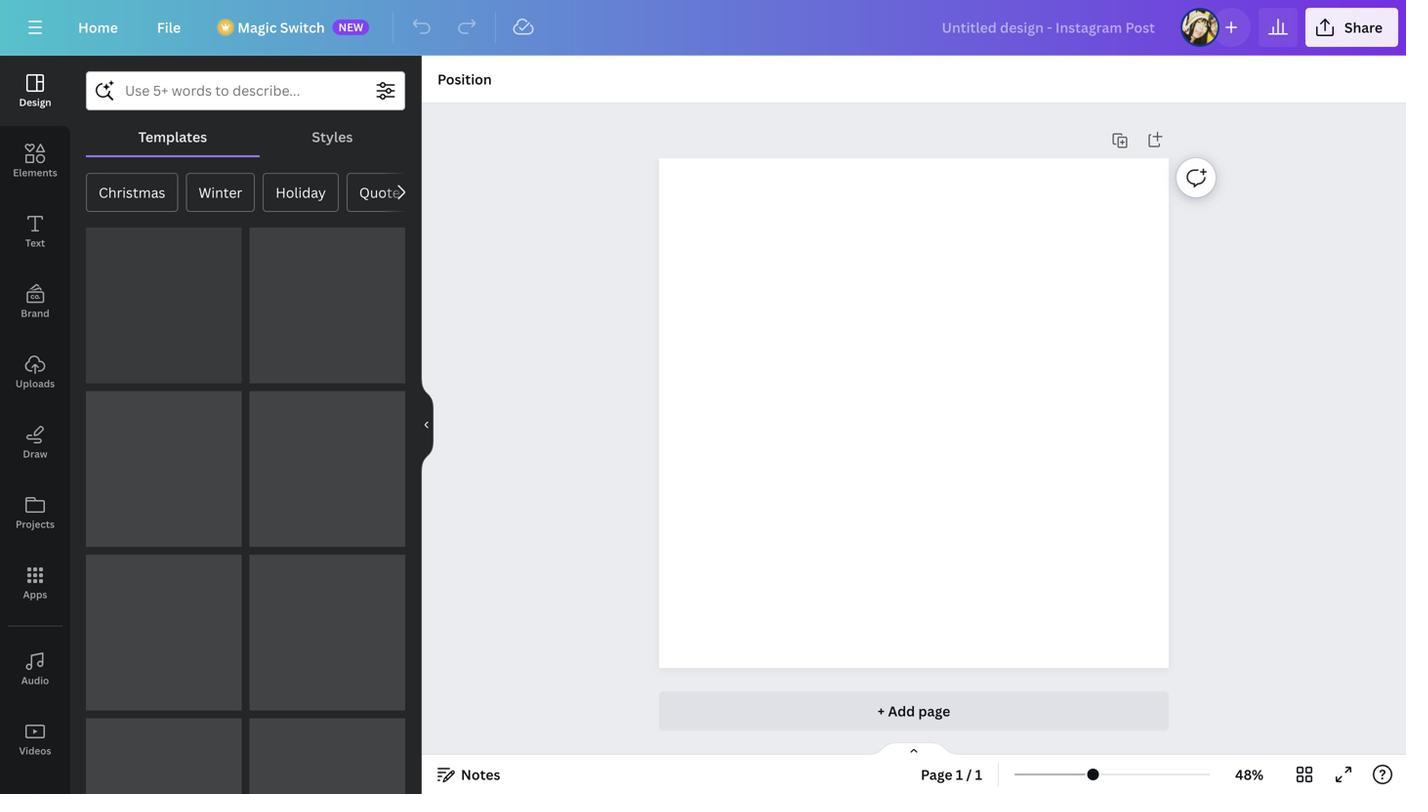 Task type: vqa. For each thing, say whether or not it's contained in the screenshot.
High
no



Task type: locate. For each thing, give the bounding box(es) containing it.
2 1 from the left
[[976, 765, 983, 784]]

recently used button
[[84, 220, 182, 259]]

share
[[1345, 18, 1383, 37]]

audio
[[21, 674, 49, 687]]

see all
[[368, 232, 405, 248]]

1 1 from the left
[[956, 765, 963, 784]]

show pages image
[[867, 741, 961, 757]]

file
[[157, 18, 181, 37]]

uploads
[[15, 377, 55, 390]]

templates
[[138, 127, 207, 146]]

holiday
[[276, 183, 326, 202]]

1 right /
[[976, 765, 983, 784]]

48% button
[[1218, 759, 1282, 790]]

hide image
[[421, 378, 434, 472]]

apps button
[[0, 548, 70, 618]]

48%
[[1236, 765, 1264, 784]]

add
[[888, 702, 915, 720]]

used
[[148, 230, 180, 249]]

1
[[956, 765, 963, 784], [976, 765, 983, 784]]

apps
[[23, 588, 47, 601]]

videos button
[[0, 704, 70, 775]]

0 horizontal spatial 1
[[956, 765, 963, 784]]

page 1 / 1
[[921, 765, 983, 784]]

elements
[[13, 166, 57, 179]]

holiday button
[[263, 173, 339, 212]]

uploads button
[[0, 337, 70, 407]]

1 left /
[[956, 765, 963, 784]]

magic
[[238, 18, 277, 37]]

position button
[[430, 63, 500, 95]]

recently used
[[86, 230, 180, 249]]

design
[[19, 96, 51, 109]]

draw button
[[0, 407, 70, 478]]

text
[[25, 236, 45, 250]]

home
[[78, 18, 118, 37]]

Use 5+ words to describe... search field
[[125, 72, 366, 109]]

1 horizontal spatial 1
[[976, 765, 983, 784]]

see all button
[[366, 220, 407, 259]]

design button
[[0, 56, 70, 126]]

text button
[[0, 196, 70, 267]]

quote button
[[347, 173, 413, 212]]

+
[[878, 702, 885, 720]]



Task type: describe. For each thing, give the bounding box(es) containing it.
recently
[[86, 230, 145, 249]]

main menu bar
[[0, 0, 1407, 56]]

position
[[438, 70, 492, 88]]

notes button
[[430, 759, 508, 790]]

+ add page button
[[659, 692, 1169, 731]]

side panel tab list
[[0, 56, 70, 794]]

videos
[[19, 744, 51, 758]]

home link
[[63, 8, 134, 47]]

winter
[[199, 183, 242, 202]]

share button
[[1306, 8, 1399, 47]]

styles
[[312, 127, 353, 146]]

notes
[[461, 765, 501, 784]]

/
[[967, 765, 972, 784]]

christmas button
[[86, 173, 178, 212]]

magic switch
[[238, 18, 325, 37]]

projects
[[16, 518, 55, 531]]

page
[[921, 765, 953, 784]]

brand
[[21, 307, 50, 320]]

file button
[[141, 8, 197, 47]]

christmas
[[99, 183, 165, 202]]

elements button
[[0, 126, 70, 196]]

templates button
[[86, 118, 260, 155]]

+ add page
[[878, 702, 951, 720]]

styles button
[[260, 118, 405, 155]]

winter button
[[186, 173, 255, 212]]

projects button
[[0, 478, 70, 548]]

all
[[392, 232, 405, 248]]

Design title text field
[[927, 8, 1173, 47]]

draw
[[23, 447, 47, 461]]

brand button
[[0, 267, 70, 337]]

audio button
[[0, 634, 70, 704]]

page
[[919, 702, 951, 720]]

see
[[368, 232, 389, 248]]

switch
[[280, 18, 325, 37]]

new
[[339, 20, 364, 34]]

quote
[[359, 183, 400, 202]]



